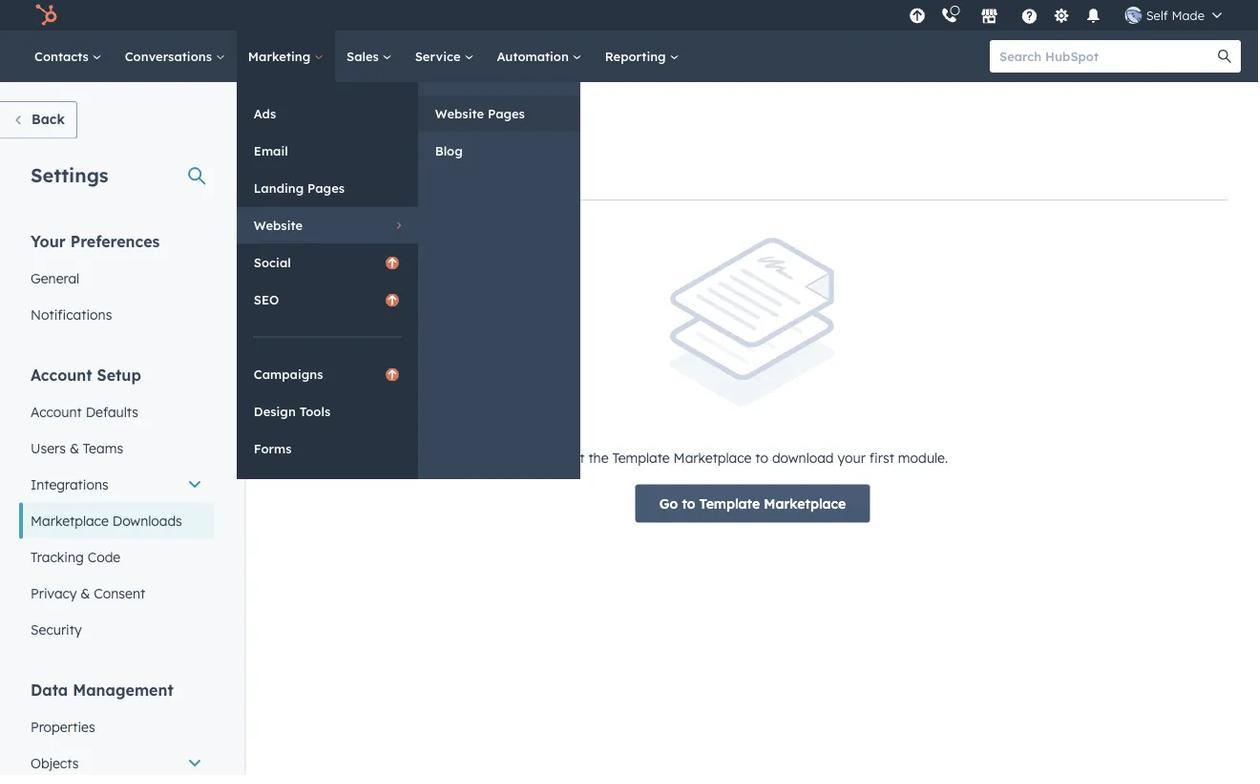 Task type: describe. For each thing, give the bounding box(es) containing it.
go
[[659, 495, 678, 512]]

help image
[[1021, 9, 1038, 26]]

back link
[[0, 101, 77, 139]]

themes
[[305, 168, 353, 185]]

properties
[[31, 718, 95, 735]]

users & teams link
[[19, 430, 214, 466]]

marketplace up 'themes'
[[278, 120, 397, 144]]

privacy
[[31, 585, 77, 601]]

management
[[73, 680, 174, 699]]

marketing
[[248, 48, 314, 64]]

first
[[870, 449, 894, 466]]

account for account setup
[[31, 365, 92, 384]]

service
[[415, 48, 464, 64]]

email
[[254, 143, 288, 158]]

website pages
[[435, 105, 525, 121]]

go to template marketplace link
[[636, 485, 870, 523]]

forms link
[[237, 431, 418, 467]]

website for website
[[254, 217, 303, 233]]

upgrade image
[[909, 8, 926, 25]]

tools
[[299, 403, 331, 419]]

account setup
[[31, 365, 141, 384]]

reporting link
[[594, 31, 691, 82]]

privacy & consent link
[[19, 575, 214, 611]]

service link
[[404, 31, 485, 82]]

calling icon button
[[933, 3, 966, 28]]

your
[[31, 232, 66, 251]]

notifications
[[31, 306, 112, 323]]

pages for website pages
[[488, 105, 525, 121]]

preferences
[[70, 232, 160, 251]]

downloads inside account setup element
[[112, 512, 182, 529]]

ads link
[[237, 95, 418, 132]]

template for to
[[699, 495, 760, 512]]

account defaults
[[31, 403, 138, 420]]

alert containing visit the template marketplace to download your first module.
[[278, 238, 1228, 523]]

website for website pages
[[435, 105, 484, 121]]

security
[[31, 621, 82, 638]]

account setup element
[[19, 364, 214, 648]]

marketplace down download
[[764, 495, 846, 512]]

hubspot image
[[34, 4, 57, 27]]

your preferences element
[[19, 231, 214, 333]]

modules
[[407, 168, 461, 185]]

general
[[31, 270, 79, 286]]

sales link
[[335, 31, 404, 82]]

landing pages
[[254, 180, 345, 196]]

template for the
[[612, 449, 670, 466]]

module.
[[898, 449, 948, 466]]

social
[[254, 254, 291, 270]]

automation link
[[485, 31, 594, 82]]

contacts link
[[23, 31, 113, 82]]

design tools
[[254, 403, 331, 419]]

marketing menu
[[237, 82, 580, 479]]

search image
[[1218, 50, 1232, 63]]

tracking code
[[31, 548, 121, 565]]

landing
[[254, 180, 304, 196]]

blog link
[[418, 133, 580, 169]]

integrations
[[31, 476, 109, 493]]

contacts
[[34, 48, 92, 64]]

& for privacy
[[80, 585, 90, 601]]

help button
[[1014, 0, 1046, 31]]

code
[[88, 548, 121, 565]]

your
[[838, 449, 866, 466]]

social link
[[237, 244, 418, 281]]

search button
[[1209, 40, 1241, 73]]

ruby anderson image
[[1125, 7, 1142, 24]]

users
[[31, 440, 66, 456]]



Task type: vqa. For each thing, say whether or not it's contained in the screenshot.
'Marketplace Downloads'
yes



Task type: locate. For each thing, give the bounding box(es) containing it.
0 vertical spatial website
[[435, 105, 484, 121]]

marketplace downloads inside account setup element
[[31, 512, 182, 529]]

marketplace down integrations
[[31, 512, 109, 529]]

template right "the"
[[612, 449, 670, 466]]

1 vertical spatial downloads
[[112, 512, 182, 529]]

2 account from the top
[[31, 403, 82, 420]]

blog
[[435, 143, 463, 158]]

account up account defaults
[[31, 365, 92, 384]]

0 horizontal spatial template
[[612, 449, 670, 466]]

downloads up modules
[[403, 120, 508, 144]]

settings
[[31, 163, 108, 187]]

data management
[[31, 680, 174, 699]]

1 vertical spatial website
[[254, 217, 303, 233]]

1 horizontal spatial to
[[756, 449, 769, 466]]

notifications image
[[1085, 9, 1102, 26]]

themes link
[[278, 154, 380, 200]]

pages inside "link"
[[488, 105, 525, 121]]

design
[[254, 403, 296, 419]]

0 horizontal spatial to
[[682, 495, 695, 512]]

teams
[[83, 440, 123, 456]]

template
[[612, 449, 670, 466], [699, 495, 760, 512]]

go to template marketplace
[[659, 495, 846, 512]]

1 vertical spatial to
[[682, 495, 695, 512]]

defaults
[[86, 403, 138, 420]]

calling icon image
[[941, 7, 958, 25]]

account defaults link
[[19, 394, 214, 430]]

alert
[[278, 238, 1228, 523]]

marketplaces image
[[981, 9, 998, 26]]

marketplace downloads
[[278, 120, 508, 144], [31, 512, 182, 529]]

& right the privacy
[[80, 585, 90, 601]]

marketplace downloads up code
[[31, 512, 182, 529]]

back
[[32, 111, 65, 127]]

to
[[756, 449, 769, 466], [682, 495, 695, 512]]

account up the users
[[31, 403, 82, 420]]

marketplace
[[278, 120, 397, 144], [674, 449, 752, 466], [764, 495, 846, 512], [31, 512, 109, 529]]

0 horizontal spatial website
[[254, 217, 303, 233]]

pages down email link
[[307, 180, 345, 196]]

& inside 'link'
[[80, 585, 90, 601]]

navigation
[[278, 154, 1228, 200]]

hubspot link
[[23, 4, 72, 27]]

settings image
[[1053, 8, 1070, 25]]

website
[[435, 105, 484, 121], [254, 217, 303, 233]]

notifications link
[[19, 296, 214, 333]]

integrations button
[[19, 466, 214, 503]]

0 vertical spatial template
[[612, 449, 670, 466]]

account inside account defaults link
[[31, 403, 82, 420]]

1 vertical spatial account
[[31, 403, 82, 420]]

modules link
[[380, 154, 488, 200]]

1 horizontal spatial marketplace downloads
[[278, 120, 508, 144]]

& right the users
[[70, 440, 79, 456]]

properties link
[[19, 709, 214, 745]]

objects
[[31, 755, 79, 771]]

conversations link
[[113, 31, 237, 82]]

self made menu
[[904, 0, 1235, 31]]

0 horizontal spatial &
[[70, 440, 79, 456]]

pages for landing pages
[[307, 180, 345, 196]]

sales
[[347, 48, 383, 64]]

& for users
[[70, 440, 79, 456]]

reporting
[[605, 48, 670, 64]]

upgrade link
[[906, 5, 930, 25]]

1 vertical spatial marketplace downloads
[[31, 512, 182, 529]]

visit the template marketplace to download your first module.
[[557, 449, 948, 466]]

1 vertical spatial template
[[699, 495, 760, 512]]

website down landing on the top left of page
[[254, 217, 303, 233]]

tracking code link
[[19, 539, 214, 575]]

privacy & consent
[[31, 585, 145, 601]]

website inside "link"
[[435, 105, 484, 121]]

0 vertical spatial pages
[[488, 105, 525, 121]]

1 horizontal spatial &
[[80, 585, 90, 601]]

general link
[[19, 260, 214, 296]]

downloads
[[403, 120, 508, 144], [112, 512, 182, 529]]

account
[[31, 365, 92, 384], [31, 403, 82, 420]]

data management element
[[19, 679, 214, 775]]

visit
[[557, 449, 585, 466]]

template down visit the template marketplace to download your first module.
[[699, 495, 760, 512]]

campaigns
[[254, 366, 323, 382]]

notifications button
[[1078, 0, 1110, 31]]

design tools link
[[237, 393, 418, 430]]

users & teams
[[31, 440, 123, 456]]

email link
[[237, 133, 418, 169]]

data
[[31, 680, 68, 699]]

automation
[[497, 48, 573, 64]]

self
[[1146, 7, 1168, 23]]

0 horizontal spatial pages
[[307, 180, 345, 196]]

website pages link
[[418, 95, 580, 132]]

marketplace downloads up modules
[[278, 120, 508, 144]]

marketplaces button
[[970, 0, 1010, 31]]

website link
[[237, 207, 418, 243]]

download
[[772, 449, 834, 466]]

made
[[1172, 7, 1205, 23]]

campaigns link
[[237, 356, 418, 392]]

0 vertical spatial to
[[756, 449, 769, 466]]

consent
[[94, 585, 145, 601]]

Search HubSpot search field
[[990, 40, 1224, 73]]

0 horizontal spatial marketplace downloads
[[31, 512, 182, 529]]

1 vertical spatial pages
[[307, 180, 345, 196]]

marketplace inside account setup element
[[31, 512, 109, 529]]

setup
[[97, 365, 141, 384]]

forms
[[254, 441, 292, 456]]

0 vertical spatial marketplace downloads
[[278, 120, 508, 144]]

0 vertical spatial account
[[31, 365, 92, 384]]

ads
[[254, 105, 276, 121]]

to left download
[[756, 449, 769, 466]]

conversations
[[125, 48, 216, 64]]

marketplace downloads link
[[19, 503, 214, 539]]

1 vertical spatial &
[[80, 585, 90, 601]]

landing pages link
[[237, 170, 418, 206]]

self made
[[1146, 7, 1205, 23]]

pages up blog link
[[488, 105, 525, 121]]

downloads down integrations button
[[112, 512, 182, 529]]

0 vertical spatial downloads
[[403, 120, 508, 144]]

marketing link
[[237, 31, 335, 82]]

0 vertical spatial &
[[70, 440, 79, 456]]

pages
[[488, 105, 525, 121], [307, 180, 345, 196]]

the
[[588, 449, 609, 466]]

marketplace up "go to template marketplace"
[[674, 449, 752, 466]]

seo
[[254, 292, 279, 307]]

objects button
[[19, 745, 214, 775]]

1 horizontal spatial pages
[[488, 105, 525, 121]]

1 horizontal spatial website
[[435, 105, 484, 121]]

settings link
[[1050, 5, 1074, 25]]

security link
[[19, 611, 214, 648]]

1 horizontal spatial downloads
[[403, 120, 508, 144]]

tracking
[[31, 548, 84, 565]]

navigation containing themes
[[278, 154, 1228, 200]]

self made button
[[1114, 0, 1233, 31]]

1 horizontal spatial template
[[699, 495, 760, 512]]

0 horizontal spatial downloads
[[112, 512, 182, 529]]

seo link
[[237, 282, 418, 318]]

&
[[70, 440, 79, 456], [80, 585, 90, 601]]

1 account from the top
[[31, 365, 92, 384]]

website up blog
[[435, 105, 484, 121]]

to right go
[[682, 495, 695, 512]]

account for account defaults
[[31, 403, 82, 420]]



